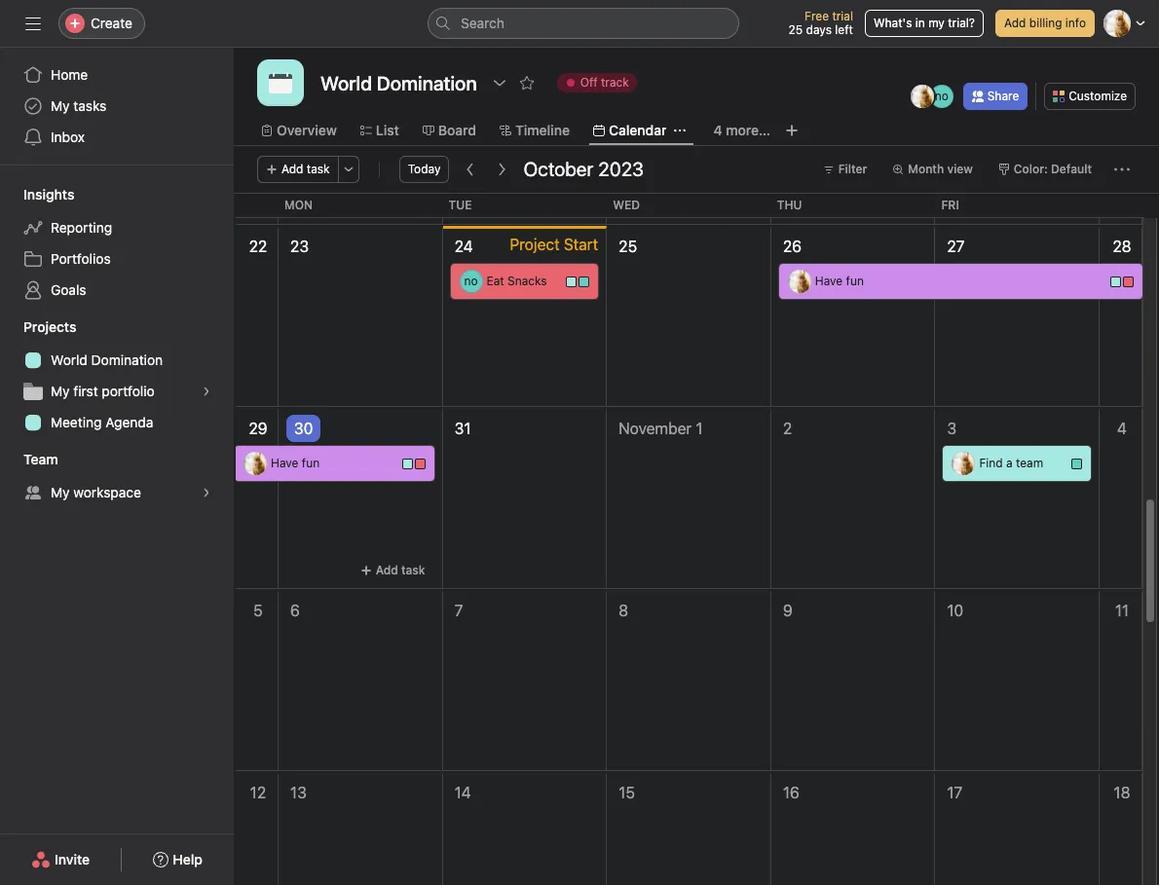 Task type: locate. For each thing, give the bounding box(es) containing it.
see details, my workspace image
[[201, 487, 212, 499]]

color:
[[1014, 162, 1048, 176]]

tue
[[449, 198, 472, 212]]

1 horizontal spatial fun
[[846, 274, 864, 288]]

0 vertical spatial add task
[[282, 162, 330, 176]]

task for bottom add task button
[[401, 563, 425, 578]]

my
[[928, 16, 945, 30]]

1 horizontal spatial add task button
[[351, 557, 434, 584]]

filter button
[[814, 156, 876, 183]]

add task for bottom add task button
[[376, 563, 425, 578]]

month view button
[[884, 156, 982, 183]]

0 vertical spatial my
[[51, 97, 70, 114]]

1 vertical spatial fun
[[302, 456, 320, 470]]

0 vertical spatial 4
[[713, 122, 722, 138]]

3 my from the top
[[51, 484, 70, 501]]

month view
[[908, 162, 973, 176]]

0 horizontal spatial add task button
[[257, 156, 339, 183]]

what's
[[874, 16, 912, 30]]

1 vertical spatial no
[[464, 274, 478, 288]]

add to starred image
[[519, 75, 534, 91]]

my for my first portfolio
[[51, 383, 70, 399]]

my inside the teams element
[[51, 484, 70, 501]]

world
[[51, 352, 88, 368]]

2 vertical spatial my
[[51, 484, 70, 501]]

31
[[454, 420, 471, 437]]

0 horizontal spatial fun
[[302, 456, 320, 470]]

0 vertical spatial no
[[935, 89, 948, 103]]

23
[[290, 238, 309, 255]]

24
[[454, 238, 473, 255]]

teams element
[[0, 442, 234, 512]]

search list box
[[428, 8, 739, 39]]

november 1
[[619, 420, 703, 437]]

customize
[[1069, 89, 1127, 103]]

track
[[601, 75, 629, 90]]

my for my workspace
[[51, 484, 70, 501]]

1 vertical spatial 4
[[1117, 420, 1127, 437]]

overview link
[[261, 120, 337, 141]]

2 my from the top
[[51, 383, 70, 399]]

1 vertical spatial have
[[271, 456, 298, 470]]

agenda
[[105, 414, 153, 431]]

1 vertical spatial add task
[[376, 563, 425, 578]]

9
[[783, 602, 793, 619]]

my left tasks
[[51, 97, 70, 114]]

1 vertical spatial task
[[401, 563, 425, 578]]

1 horizontal spatial 4
[[1117, 420, 1127, 437]]

2
[[783, 420, 792, 437]]

add for the top add task button
[[282, 162, 303, 176]]

overview
[[277, 122, 337, 138]]

0 horizontal spatial 25
[[619, 238, 637, 255]]

my left first
[[51, 383, 70, 399]]

default
[[1051, 162, 1092, 176]]

my inside global element
[[51, 97, 70, 114]]

fun
[[846, 274, 864, 288], [302, 456, 320, 470]]

next month image
[[494, 162, 510, 177]]

1 vertical spatial 25
[[619, 238, 637, 255]]

1 horizontal spatial 25
[[789, 22, 803, 37]]

help
[[173, 851, 203, 868]]

4
[[713, 122, 722, 138], [1117, 420, 1127, 437]]

0 vertical spatial 25
[[789, 22, 803, 37]]

my down team
[[51, 484, 70, 501]]

have
[[815, 274, 843, 288], [271, 456, 298, 470]]

25 left the "days"
[[789, 22, 803, 37]]

no left 'eat'
[[464, 274, 478, 288]]

fri
[[941, 198, 959, 212]]

add task
[[282, 162, 330, 176], [376, 563, 425, 578]]

filter
[[838, 162, 867, 176]]

3
[[947, 420, 957, 437]]

tasks
[[73, 97, 107, 114]]

1 horizontal spatial have fun
[[815, 274, 864, 288]]

have fun
[[815, 274, 864, 288], [271, 456, 320, 470]]

1 vertical spatial my
[[51, 383, 70, 399]]

timeline link
[[500, 120, 570, 141]]

today
[[408, 162, 441, 176]]

color: default button
[[989, 156, 1101, 183]]

my
[[51, 97, 70, 114], [51, 383, 70, 399], [51, 484, 70, 501]]

2 vertical spatial add
[[376, 563, 398, 578]]

1 my from the top
[[51, 97, 70, 114]]

portfolios link
[[12, 244, 222, 275]]

0 horizontal spatial no
[[464, 274, 478, 288]]

0 horizontal spatial add
[[282, 162, 303, 176]]

28
[[1113, 238, 1131, 255]]

10
[[947, 602, 964, 619]]

my inside the projects element
[[51, 383, 70, 399]]

no
[[935, 89, 948, 103], [464, 274, 478, 288]]

october 2023
[[523, 158, 644, 180]]

create button
[[58, 8, 145, 39]]

22
[[249, 238, 267, 255]]

0 horizontal spatial task
[[307, 162, 330, 176]]

trial?
[[948, 16, 975, 30]]

1 horizontal spatial add task
[[376, 563, 425, 578]]

add billing info
[[1004, 16, 1086, 30]]

insights element
[[0, 177, 234, 310]]

0 horizontal spatial add task
[[282, 162, 330, 176]]

create
[[91, 15, 132, 31]]

25 down wed at the right of the page
[[619, 238, 637, 255]]

no left share button at the right top of page
[[935, 89, 948, 103]]

0 vertical spatial add
[[1004, 16, 1026, 30]]

0 vertical spatial task
[[307, 162, 330, 176]]

0 vertical spatial fun
[[846, 274, 864, 288]]

inbox link
[[12, 122, 222, 153]]

list link
[[360, 120, 399, 141]]

team button
[[0, 450, 58, 469]]

25
[[789, 22, 803, 37], [619, 238, 637, 255]]

find
[[979, 456, 1003, 470]]

eat
[[487, 274, 504, 288]]

1 horizontal spatial task
[[401, 563, 425, 578]]

add tab image
[[784, 123, 800, 138]]

goals link
[[12, 275, 222, 306]]

mb
[[913, 89, 931, 103], [791, 274, 808, 288], [246, 456, 264, 470], [955, 456, 973, 470]]

more actions image
[[1114, 162, 1130, 177], [343, 164, 354, 175]]

4 inside 4 more… popup button
[[713, 122, 722, 138]]

1 vertical spatial add task button
[[351, 557, 434, 584]]

1 horizontal spatial add
[[376, 563, 398, 578]]

None text field
[[316, 65, 482, 100]]

1 vertical spatial add
[[282, 162, 303, 176]]

task for the top add task button
[[307, 162, 330, 176]]

0 vertical spatial have
[[815, 274, 843, 288]]

0 horizontal spatial 4
[[713, 122, 722, 138]]

1 horizontal spatial have
[[815, 274, 843, 288]]

my tasks link
[[12, 91, 222, 122]]

calendar
[[609, 122, 667, 138]]

team
[[23, 451, 58, 468]]

0 horizontal spatial have fun
[[271, 456, 320, 470]]

29
[[249, 420, 267, 437]]

billing
[[1029, 16, 1062, 30]]

projects button
[[0, 318, 76, 337]]

share button
[[963, 83, 1028, 110]]

first
[[73, 383, 98, 399]]

wed
[[613, 198, 640, 212]]



Task type: describe. For each thing, give the bounding box(es) containing it.
in
[[915, 16, 925, 30]]

1
[[696, 420, 703, 437]]

1 horizontal spatial no
[[935, 89, 948, 103]]

my tasks
[[51, 97, 107, 114]]

free
[[805, 9, 829, 23]]

mb down '29'
[[246, 456, 264, 470]]

off
[[580, 75, 598, 90]]

world domination
[[51, 352, 163, 368]]

2 horizontal spatial add
[[1004, 16, 1026, 30]]

15
[[619, 784, 635, 802]]

add for bottom add task button
[[376, 563, 398, 578]]

projects
[[23, 319, 76, 335]]

mb down '26'
[[791, 274, 808, 288]]

more…
[[726, 122, 770, 138]]

reporting link
[[12, 212, 222, 244]]

16
[[783, 784, 799, 802]]

4 more…
[[713, 122, 770, 138]]

trial
[[832, 9, 853, 23]]

7
[[454, 602, 463, 619]]

see details, my first portfolio image
[[201, 386, 212, 397]]

4 for 4 more…
[[713, 122, 722, 138]]

4 more… button
[[713, 120, 770, 141]]

view
[[947, 162, 973, 176]]

my first portfolio link
[[12, 376, 222, 407]]

meeting
[[51, 414, 102, 431]]

customize button
[[1044, 83, 1136, 110]]

world domination link
[[12, 345, 222, 376]]

add task for the top add task button
[[282, 162, 330, 176]]

mb down the what's in my trial? button
[[913, 89, 931, 103]]

4 for 4
[[1117, 420, 1127, 437]]

18
[[1114, 784, 1130, 802]]

eat snacks
[[487, 274, 547, 288]]

11
[[1115, 602, 1129, 619]]

search button
[[428, 8, 739, 39]]

invite
[[55, 851, 90, 868]]

tab actions image
[[674, 125, 686, 136]]

1 horizontal spatial more actions image
[[1114, 162, 1130, 177]]

days
[[806, 22, 832, 37]]

5
[[253, 602, 263, 619]]

project
[[510, 236, 560, 253]]

17
[[947, 784, 963, 802]]

domination
[[91, 352, 163, 368]]

mb left find
[[955, 456, 973, 470]]

off track
[[580, 75, 629, 90]]

find a team
[[979, 456, 1043, 470]]

info
[[1065, 16, 1086, 30]]

free trial 25 days left
[[789, 9, 853, 37]]

off track button
[[548, 69, 646, 96]]

30
[[294, 420, 313, 437]]

26
[[783, 238, 802, 255]]

project start
[[510, 236, 598, 253]]

board link
[[423, 120, 476, 141]]

6
[[290, 602, 300, 619]]

8
[[619, 602, 628, 619]]

thu
[[777, 198, 802, 212]]

share
[[987, 89, 1019, 103]]

today button
[[399, 156, 449, 183]]

reporting
[[51, 219, 112, 236]]

12
[[250, 784, 266, 802]]

search
[[461, 15, 505, 31]]

color: default
[[1014, 162, 1092, 176]]

meeting agenda
[[51, 414, 153, 431]]

portfolios
[[51, 250, 111, 267]]

invite button
[[19, 843, 102, 878]]

my first portfolio
[[51, 383, 155, 399]]

list
[[376, 122, 399, 138]]

13
[[290, 784, 307, 802]]

global element
[[0, 48, 234, 165]]

my workspace link
[[12, 477, 222, 508]]

start
[[564, 236, 598, 253]]

october
[[523, 158, 594, 180]]

my for my tasks
[[51, 97, 70, 114]]

0 horizontal spatial more actions image
[[343, 164, 354, 175]]

insights
[[23, 186, 74, 203]]

a
[[1006, 456, 1013, 470]]

0 vertical spatial have fun
[[815, 274, 864, 288]]

month
[[908, 162, 944, 176]]

home link
[[12, 59, 222, 91]]

previous month image
[[463, 162, 479, 177]]

portfolio
[[102, 383, 155, 399]]

what's in my trial?
[[874, 16, 975, 30]]

0 vertical spatial add task button
[[257, 156, 339, 183]]

2023
[[598, 158, 644, 180]]

add billing info button
[[995, 10, 1095, 37]]

meeting agenda link
[[12, 407, 222, 438]]

show options image
[[492, 75, 507, 91]]

calendar image
[[269, 71, 292, 94]]

hide sidebar image
[[25, 16, 41, 31]]

27
[[947, 238, 965, 255]]

november
[[619, 420, 692, 437]]

timeline
[[515, 122, 570, 138]]

25 inside free trial 25 days left
[[789, 22, 803, 37]]

goals
[[51, 282, 86, 298]]

1 vertical spatial have fun
[[271, 456, 320, 470]]

mon
[[284, 198, 313, 212]]

insights button
[[0, 185, 74, 205]]

0 horizontal spatial have
[[271, 456, 298, 470]]

projects element
[[0, 310, 234, 442]]

left
[[835, 22, 853, 37]]



Task type: vqa. For each thing, say whether or not it's contained in the screenshot.
free
yes



